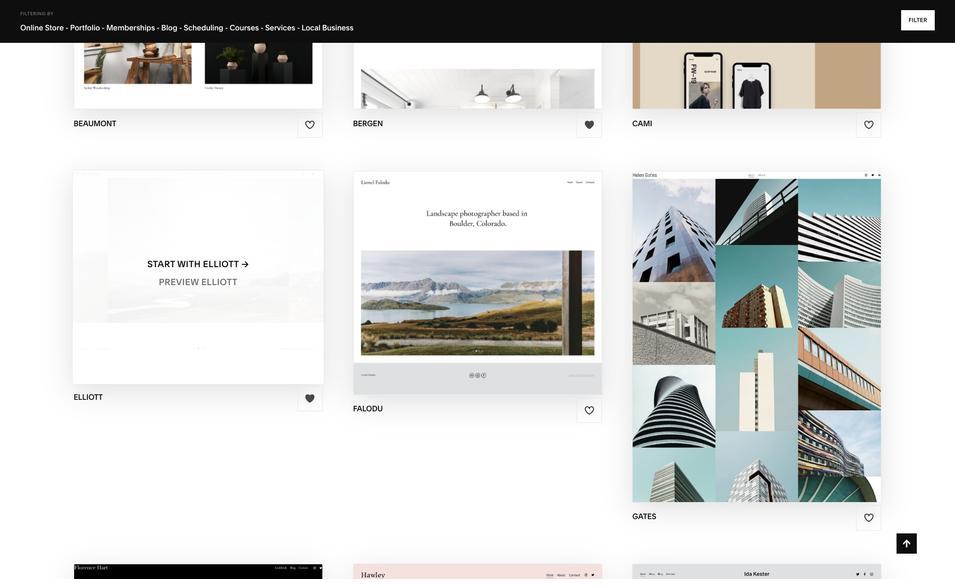 Task type: describe. For each thing, give the bounding box(es) containing it.
start for preview falodu
[[427, 265, 454, 275]]

2 - from the left
[[102, 23, 105, 32]]

filtering by
[[20, 11, 54, 16]]

blog
[[161, 23, 177, 32]]

memberships
[[106, 23, 155, 32]]

with for falodu
[[457, 265, 480, 275]]

bergen image
[[354, 0, 602, 109]]

start with gates
[[710, 318, 795, 329]]

start with elliott
[[147, 259, 239, 269]]

3 - from the left
[[157, 23, 160, 32]]

business
[[322, 23, 354, 32]]

preview elliott link
[[159, 270, 238, 295]]

portfolio
[[70, 23, 100, 32]]

preview falodu
[[438, 283, 517, 293]]

start with elliott button
[[147, 252, 249, 277]]

falodu inside button
[[482, 265, 519, 275]]

elliott image
[[73, 170, 324, 384]]

add falodu to your favorites list image
[[585, 405, 595, 415]]

filter button
[[902, 10, 935, 30]]

kester image
[[633, 564, 881, 579]]

5 - from the left
[[225, 23, 228, 32]]

with for elliott
[[177, 259, 201, 269]]

start for preview elliott
[[147, 259, 175, 269]]

elliott inside button
[[203, 259, 239, 269]]

preview for preview elliott
[[159, 277, 199, 287]]

preview elliott
[[159, 277, 238, 287]]

services
[[265, 23, 295, 32]]

6 - from the left
[[261, 23, 264, 32]]

preview gates link
[[721, 329, 793, 355]]

gates image
[[633, 171, 881, 502]]

scheduling
[[184, 23, 223, 32]]

1 vertical spatial gates
[[764, 336, 793, 347]]

store
[[45, 23, 64, 32]]

2 vertical spatial elliott
[[74, 392, 103, 402]]

with for gates
[[740, 318, 763, 329]]

preview for preview falodu
[[438, 283, 478, 293]]

start with gates button
[[710, 311, 805, 337]]

remove bergen from your favorites list image
[[585, 120, 595, 130]]

1 vertical spatial elliott
[[201, 277, 238, 287]]

cami
[[633, 119, 652, 128]]

cami image
[[633, 0, 881, 109]]

falodu image
[[354, 171, 602, 395]]

2 vertical spatial falodu
[[353, 404, 383, 413]]

filter
[[909, 17, 928, 23]]



Task type: locate. For each thing, give the bounding box(es) containing it.
start up preview gates at the right of page
[[710, 318, 738, 329]]

0 vertical spatial falodu
[[482, 265, 519, 275]]

preview down start with gates
[[721, 336, 761, 347]]

1 - from the left
[[66, 23, 68, 32]]

2 horizontal spatial start
[[710, 318, 738, 329]]

gates
[[765, 318, 795, 329], [764, 336, 793, 347], [633, 512, 657, 521]]

2 horizontal spatial preview
[[721, 336, 761, 347]]

start up preview elliott
[[147, 259, 175, 269]]

preview down start with falodu
[[438, 283, 478, 293]]

with up preview falodu
[[457, 265, 480, 275]]

preview falodu link
[[438, 275, 517, 301]]

online store - portfolio - memberships - blog - scheduling - courses - services - local business
[[20, 23, 354, 32]]

start inside button
[[427, 265, 454, 275]]

- right store
[[66, 23, 68, 32]]

with up preview gates at the right of page
[[740, 318, 763, 329]]

- right courses
[[261, 23, 264, 32]]

local
[[302, 23, 321, 32]]

start with falodu button
[[427, 258, 529, 283]]

-
[[66, 23, 68, 32], [102, 23, 105, 32], [157, 23, 160, 32], [179, 23, 182, 32], [225, 23, 228, 32], [261, 23, 264, 32], [297, 23, 300, 32]]

0 vertical spatial gates
[[765, 318, 795, 329]]

- left courses
[[225, 23, 228, 32]]

elliott
[[203, 259, 239, 269], [201, 277, 238, 287], [74, 392, 103, 402]]

add cami to your favorites list image
[[864, 120, 874, 130]]

preview
[[159, 277, 199, 287], [438, 283, 478, 293], [721, 336, 761, 347]]

0 horizontal spatial start
[[147, 259, 175, 269]]

with
[[177, 259, 201, 269], [457, 265, 480, 275], [740, 318, 763, 329]]

0 horizontal spatial preview
[[159, 277, 199, 287]]

1 horizontal spatial start
[[427, 265, 454, 275]]

courses
[[230, 23, 259, 32]]

7 - from the left
[[297, 23, 300, 32]]

- right the 'blog'
[[179, 23, 182, 32]]

- left local
[[297, 23, 300, 32]]

2 horizontal spatial with
[[740, 318, 763, 329]]

by
[[47, 11, 54, 16]]

with up preview elliott
[[177, 259, 201, 269]]

start
[[147, 259, 175, 269], [427, 265, 454, 275], [710, 318, 738, 329]]

start up preview falodu
[[427, 265, 454, 275]]

remove elliott from your favorites list image
[[305, 394, 315, 404]]

- left the 'blog'
[[157, 23, 160, 32]]

add beaumont to your favorites list image
[[305, 120, 315, 130]]

1 horizontal spatial with
[[457, 265, 480, 275]]

preview gates
[[721, 336, 793, 347]]

- right portfolio
[[102, 23, 105, 32]]

preview down start with elliott at the left of the page
[[159, 277, 199, 287]]

4 - from the left
[[179, 23, 182, 32]]

start with falodu
[[427, 265, 519, 275]]

preview for preview gates
[[721, 336, 761, 347]]

add gates to your favorites list image
[[864, 513, 874, 523]]

beaumont image
[[74, 0, 322, 109]]

start for preview gates
[[710, 318, 738, 329]]

online
[[20, 23, 43, 32]]

falodu
[[482, 265, 519, 275], [481, 283, 517, 293], [353, 404, 383, 413]]

with inside button
[[457, 265, 480, 275]]

0 vertical spatial elliott
[[203, 259, 239, 269]]

gates inside button
[[765, 318, 795, 329]]

2 vertical spatial gates
[[633, 512, 657, 521]]

1 vertical spatial falodu
[[481, 283, 517, 293]]

filtering
[[20, 11, 46, 16]]

bergen
[[353, 119, 383, 128]]

0 horizontal spatial with
[[177, 259, 201, 269]]

hart image
[[74, 564, 322, 579]]

back to top image
[[902, 539, 912, 549]]

1 horizontal spatial preview
[[438, 283, 478, 293]]

beaumont
[[74, 119, 116, 128]]

hawley image
[[354, 564, 602, 579]]



Task type: vqa. For each thing, say whether or not it's contained in the screenshot.
the left THE START
yes



